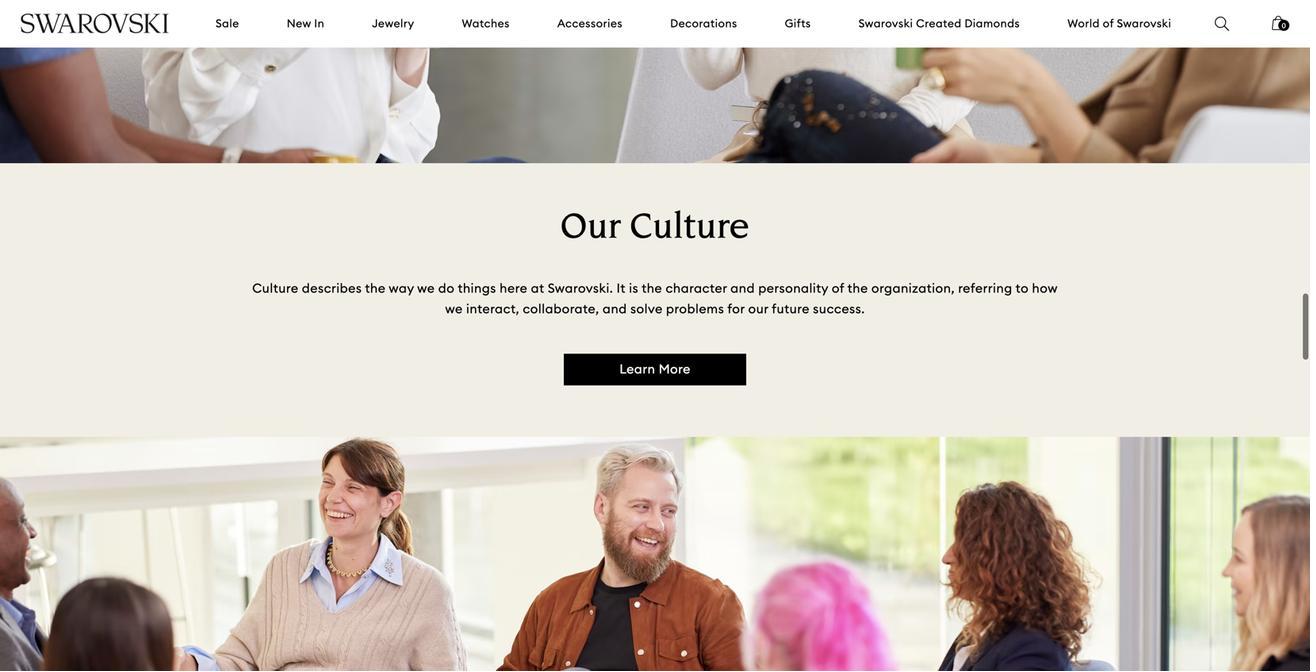 Task type: vqa. For each thing, say whether or not it's contained in the screenshot.
location icon
no



Task type: locate. For each thing, give the bounding box(es) containing it.
for
[[728, 301, 745, 317]]

future
[[772, 301, 810, 317]]

learn more link
[[564, 354, 747, 386]]

1 horizontal spatial and
[[731, 281, 755, 297]]

of up success.
[[832, 281, 845, 297]]

learn
[[620, 362, 656, 378]]

culture up character at the right of page
[[630, 210, 750, 248]]

0 horizontal spatial and
[[603, 301, 627, 317]]

swarovski
[[859, 16, 913, 31], [1117, 16, 1172, 31]]

sale link
[[216, 16, 239, 31]]

we down do
[[445, 301, 463, 317]]

swarovski inside the world of swarovski link
[[1117, 16, 1172, 31]]

our
[[748, 301, 769, 317]]

1 the from the left
[[365, 281, 386, 297]]

0 horizontal spatial swarovski
[[859, 16, 913, 31]]

sale
[[216, 16, 239, 31]]

personality
[[759, 281, 829, 297]]

the left way
[[365, 281, 386, 297]]

0 horizontal spatial the
[[365, 281, 386, 297]]

diamonds
[[965, 16, 1020, 31]]

do
[[438, 281, 455, 297]]

1 swarovski from the left
[[859, 16, 913, 31]]

0 vertical spatial culture
[[630, 210, 750, 248]]

culture
[[630, 210, 750, 248], [252, 281, 299, 297]]

1 horizontal spatial culture
[[630, 210, 750, 248]]

and up for
[[731, 281, 755, 297]]

watches link
[[462, 16, 510, 31]]

we left do
[[417, 281, 435, 297]]

jewelry link
[[372, 16, 414, 31]]

1 horizontal spatial of
[[1103, 16, 1114, 31]]

interact,
[[466, 301, 520, 317]]

0 horizontal spatial of
[[832, 281, 845, 297]]

character
[[666, 281, 727, 297]]

search image image
[[1215, 17, 1230, 31]]

accessories
[[557, 16, 623, 31]]

swarovski created diamonds link
[[859, 16, 1020, 31]]

gifts link
[[785, 16, 811, 31]]

things
[[458, 281, 496, 297]]

culture left describes at the left top
[[252, 281, 299, 297]]

watches
[[462, 16, 510, 31]]

2 the from the left
[[642, 281, 662, 297]]

and down it
[[603, 301, 627, 317]]

new in link
[[287, 16, 325, 31]]

1 vertical spatial and
[[603, 301, 627, 317]]

2 swarovski from the left
[[1117, 16, 1172, 31]]

1 vertical spatial of
[[832, 281, 845, 297]]

at
[[531, 281, 545, 297]]

the
[[365, 281, 386, 297], [642, 281, 662, 297], [848, 281, 868, 297]]

the up success.
[[848, 281, 868, 297]]

culture inside 'culture describes the way we do things here at swarovski. it is the character and personality of the organization, referring to how we interact, collaborate, and solve problems for our future success.'
[[252, 281, 299, 297]]

and
[[731, 281, 755, 297], [603, 301, 627, 317]]

1 vertical spatial culture
[[252, 281, 299, 297]]

0 vertical spatial we
[[417, 281, 435, 297]]

new
[[287, 16, 311, 31]]

learn more
[[620, 362, 691, 378]]

collaborate,
[[523, 301, 599, 317]]

swarovski right world
[[1117, 16, 1172, 31]]

1 vertical spatial we
[[445, 301, 463, 317]]

1 horizontal spatial swarovski
[[1117, 16, 1172, 31]]

1 horizontal spatial the
[[642, 281, 662, 297]]

0 link
[[1272, 14, 1290, 41]]

2 horizontal spatial the
[[848, 281, 868, 297]]

swarovski left created
[[859, 16, 913, 31]]

0
[[1282, 21, 1286, 30]]

0 horizontal spatial culture
[[252, 281, 299, 297]]

more
[[659, 362, 691, 378]]

new in
[[287, 16, 325, 31]]

of right world
[[1103, 16, 1114, 31]]

referring
[[958, 281, 1013, 297]]

of
[[1103, 16, 1114, 31], [832, 281, 845, 297]]

we
[[417, 281, 435, 297], [445, 301, 463, 317]]

describes
[[302, 281, 362, 297]]

the right is
[[642, 281, 662, 297]]

it
[[617, 281, 626, 297]]

to
[[1016, 281, 1029, 297]]



Task type: describe. For each thing, give the bounding box(es) containing it.
3 the from the left
[[848, 281, 868, 297]]

swarovski.
[[548, 281, 613, 297]]

how
[[1032, 281, 1058, 297]]

organization,
[[872, 281, 955, 297]]

swarovski image
[[20, 13, 170, 33]]

solve
[[631, 301, 663, 317]]

jewelry
[[372, 16, 414, 31]]

cart-mobile image image
[[1272, 16, 1285, 30]]

here
[[500, 281, 528, 297]]

accessories link
[[557, 16, 623, 31]]

of inside 'culture describes the way we do things here at swarovski. it is the character and personality of the organization, referring to how we interact, collaborate, and solve problems for our future success.'
[[832, 281, 845, 297]]

0 vertical spatial and
[[731, 281, 755, 297]]

world of swarovski link
[[1068, 16, 1172, 31]]

0 horizontal spatial we
[[417, 281, 435, 297]]

swarovski created diamonds
[[859, 16, 1020, 31]]

way
[[389, 281, 414, 297]]

decorations
[[670, 16, 738, 31]]

is
[[629, 281, 639, 297]]

swarovski inside swarovski created diamonds link
[[859, 16, 913, 31]]

world
[[1068, 16, 1100, 31]]

our culture
[[560, 210, 750, 248]]

our
[[560, 210, 621, 248]]

0 vertical spatial of
[[1103, 16, 1114, 31]]

world of swarovski
[[1068, 16, 1172, 31]]

problems
[[666, 301, 724, 317]]

culture describes the way we do things here at swarovski. it is the character and personality of the organization, referring to how we interact, collaborate, and solve problems for our future success.
[[252, 281, 1058, 317]]

in
[[314, 16, 325, 31]]

success.
[[813, 301, 865, 317]]

1 horizontal spatial we
[[445, 301, 463, 317]]

created
[[916, 16, 962, 31]]

gifts
[[785, 16, 811, 31]]

decorations link
[[670, 16, 738, 31]]



